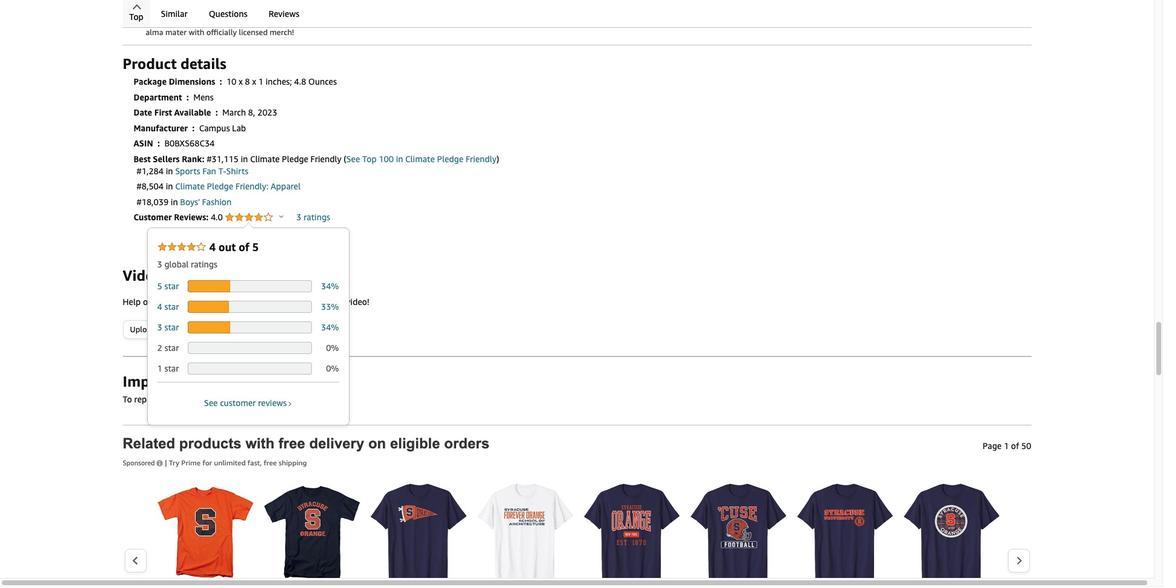 Task type: vqa. For each thing, say whether or not it's contained in the screenshot.
Elizabeth to the bottom
no



Task type: locate. For each thing, give the bounding box(es) containing it.
page
[[983, 441, 1002, 451]]

34% link up uploading
[[321, 281, 339, 292]]

4 star
[[157, 302, 181, 312]]

1 horizontal spatial see
[[346, 154, 360, 164]]

report
[[134, 395, 158, 405]]

5 star from the top
[[164, 364, 179, 374]]

2 progress bar from the top
[[188, 301, 312, 314]]

top left the 100
[[362, 154, 377, 164]]

0 vertical spatial with
[[193, 395, 210, 405]]

1 horizontal spatial this
[[238, 297, 252, 307]]

2 34% from the top
[[321, 323, 339, 333]]

0 horizontal spatial of
[[239, 241, 250, 254]]

0 horizontal spatial with
[[193, 395, 210, 405]]

4.8
[[294, 77, 306, 87]]

this
[[238, 297, 252, 307], [213, 395, 227, 405]]

see left the 100
[[346, 154, 360, 164]]

0 vertical spatial 4
[[209, 241, 216, 254]]

sellers
[[153, 154, 180, 164]]

climate right the 100
[[405, 154, 435, 164]]

1 progress bar from the top
[[188, 281, 312, 293]]

1 videos element from the top
[[123, 266, 1032, 285]]

0 vertical spatial 1
[[258, 77, 263, 87]]

3 for 3 global ratings
[[157, 260, 162, 270]]

climate up boys'
[[175, 181, 205, 192]]

in
[[241, 154, 248, 164], [396, 154, 403, 164], [166, 166, 173, 176], [166, 181, 173, 192], [171, 197, 178, 207]]

4
[[209, 241, 216, 254], [157, 302, 162, 312]]

1
[[258, 77, 263, 87], [157, 364, 162, 374], [1004, 441, 1009, 451]]

0 horizontal spatial ratings
[[191, 260, 217, 270]]

34% inside 5 stars represent 34% of rating element
[[321, 281, 339, 292]]

out
[[219, 241, 236, 254]]

1 vertical spatial 5
[[157, 281, 162, 292]]

0 vertical spatial of
[[239, 241, 250, 254]]

1 vertical spatial 34%
[[321, 323, 339, 333]]

reviews
[[258, 398, 287, 409]]

0 horizontal spatial friendly
[[311, 154, 341, 164]]

4 stars represent 33% of rating element
[[157, 297, 339, 318]]

top inside product details package dimensions                                     ‏                                         :                                     ‎ 10 x 8 x 1 inches; 4.8 ounces department                                     ‏                                         :                                     ‎ mens date first available                                     ‏                                         :                                     ‎ march 8, 2023 manufacturer                                     ‏                                         :                                     ‎ campus lab asin                                     ‏                                         :                                     ‎ b0bxs68c34 best sellers rank: #31,115 in climate pledge friendly ( see top 100 in climate pledge friendly ) #1,284 in sports fan t-shirts #8,504 in climate pledge friendly: apparel #18,039 in boys' fashion
[[362, 154, 377, 164]]

3 progress bar from the top
[[188, 322, 312, 334]]

2 star from the top
[[164, 302, 179, 312]]

products
[[179, 436, 241, 452]]

important
[[123, 373, 193, 390]]

0 vertical spatial 34% link
[[321, 281, 339, 292]]

progress bar up product,
[[188, 363, 312, 375]]

0 vertical spatial 34%
[[321, 281, 339, 292]]

1 vertical spatial free
[[264, 459, 277, 468]]

4 for 4 star
[[157, 302, 162, 312]]

syracuse university school of architecture t-shirt image
[[477, 473, 573, 588]]

issue
[[172, 395, 191, 405]]

learn
[[170, 297, 189, 307]]

|
[[165, 459, 167, 468]]

34% for 5 star
[[321, 281, 339, 292]]

1 34% link from the top
[[321, 281, 339, 292]]

sports
[[175, 166, 200, 176]]

here
[[282, 395, 299, 405]]

this left product,
[[213, 395, 227, 405]]

help
[[123, 297, 141, 307]]

‎
[[224, 77, 224, 87], [191, 92, 191, 102], [220, 108, 220, 118], [197, 123, 197, 133], [162, 138, 162, 149]]

34% link for 5 star
[[321, 281, 339, 292]]

1 horizontal spatial with
[[246, 436, 275, 452]]

1 right 8
[[258, 77, 263, 87]]

of
[[239, 241, 250, 254], [1011, 441, 1019, 451]]

1 horizontal spatial ratings
[[304, 212, 330, 223]]

progress bar inside 4 stars represent 33% of rating element
[[188, 301, 312, 314]]

1 star from the top
[[164, 281, 179, 292]]

customer reviews:
[[134, 212, 211, 223]]

0% for 1 star
[[326, 364, 339, 374]]

2 0% from the top
[[326, 364, 339, 374]]

star for 1
[[164, 364, 179, 374]]

0 horizontal spatial see
[[204, 398, 218, 409]]

34% up uploading
[[321, 281, 339, 292]]

customer
[[220, 398, 256, 409]]

)
[[497, 154, 499, 164]]

34% inside 3 stars represent 34% of rating element
[[321, 323, 339, 333]]

progress bar down 4 stars represent 33% of rating element
[[188, 322, 312, 334]]

top left similar
[[129, 12, 144, 22]]

pledge down t-
[[207, 181, 233, 192]]

1 down 2
[[157, 364, 162, 374]]

‎ down "manufacturer"
[[162, 138, 162, 149]]

pledge
[[282, 154, 308, 164], [437, 154, 464, 164], [207, 181, 233, 192]]

ounces
[[308, 77, 337, 87]]

1 vertical spatial this
[[213, 395, 227, 405]]

0%
[[326, 343, 339, 354], [326, 364, 339, 374]]

fan
[[203, 166, 216, 176]]

4 out of 5
[[209, 241, 259, 254]]

3 ratings
[[296, 212, 330, 223]]

progress bar down 5 stars represent 34% of rating element
[[188, 301, 312, 314]]

on
[[368, 436, 386, 452]]

#18,039
[[137, 197, 169, 207]]

1 horizontal spatial top
[[362, 154, 377, 164]]

0 vertical spatial free
[[279, 436, 305, 452]]

‏ left 10
[[217, 77, 217, 87]]

of left 50
[[1011, 441, 1019, 451]]

similar
[[161, 8, 188, 19]]

progress bar
[[188, 281, 312, 293], [188, 301, 312, 314], [188, 322, 312, 334], [188, 343, 312, 355], [188, 363, 312, 375]]

x
[[239, 77, 243, 87], [252, 77, 256, 87]]

see
[[346, 154, 360, 164], [204, 398, 218, 409]]

this right about
[[238, 297, 252, 307]]

x right 8
[[252, 77, 256, 87]]

34% link down 33%
[[321, 323, 339, 333]]

ratings right popover "image"
[[304, 212, 330, 223]]

5
[[252, 241, 259, 254], [157, 281, 162, 292]]

0 vertical spatial 5
[[252, 241, 259, 254]]

1 horizontal spatial climate
[[250, 154, 280, 164]]

see inside product details package dimensions                                     ‏                                         :                                     ‎ 10 x 8 x 1 inches; 4.8 ounces department                                     ‏                                         :                                     ‎ mens date first available                                     ‏                                         :                                     ‎ march 8, 2023 manufacturer                                     ‏                                         :                                     ‎ campus lab asin                                     ‏                                         :                                     ‎ b0bxs68c34 best sellers rank: #31,115 in climate pledge friendly ( see top 100 in climate pledge friendly ) #1,284 in sports fan t-shirts #8,504 in climate pledge friendly: apparel #18,039 in boys' fashion
[[346, 154, 360, 164]]

asin
[[134, 138, 153, 149]]

march
[[222, 108, 246, 118]]

1 vertical spatial with
[[246, 436, 275, 452]]

4 left out
[[209, 241, 216, 254]]

1 vertical spatial ratings
[[191, 260, 217, 270]]

first
[[154, 108, 172, 118]]

see left the "customer"
[[204, 398, 218, 409]]

0 vertical spatial videos element
[[123, 266, 1032, 285]]

1 vertical spatial 4
[[157, 302, 162, 312]]

3 for 3 star
[[157, 323, 162, 333]]

progress bar up help others learn more about this product by uploading a video!
[[188, 281, 312, 293]]

pledge up the apparel
[[282, 154, 308, 164]]

:
[[220, 77, 222, 87], [187, 92, 189, 102], [216, 108, 218, 118], [192, 123, 195, 133], [158, 138, 160, 149]]

1 vertical spatial of
[[1011, 441, 1019, 451]]

of for out
[[239, 241, 250, 254]]

top
[[129, 12, 144, 22], [362, 154, 377, 164]]

1 0% from the top
[[326, 343, 339, 354]]

2 horizontal spatial 1
[[1004, 441, 1009, 451]]

34%
[[321, 281, 339, 292], [321, 323, 339, 333]]

syracuse university orange football helmet t-shirt image
[[690, 473, 787, 588]]

0 horizontal spatial 5
[[157, 281, 162, 292]]

34% down 33%
[[321, 323, 339, 333]]

3 star from the top
[[164, 323, 179, 333]]

1 horizontal spatial 4
[[209, 241, 216, 254]]

reviews:
[[174, 212, 209, 223]]

eligible
[[390, 436, 440, 452]]

click here link
[[263, 395, 299, 405]]

1 horizontal spatial friendly
[[466, 154, 497, 164]]

1 34% from the top
[[321, 281, 339, 292]]

with right issue
[[193, 395, 210, 405]]

3
[[296, 212, 301, 223], [157, 260, 162, 270], [157, 323, 162, 333]]

1 vertical spatial videos element
[[123, 297, 369, 307]]

5 up others
[[157, 281, 162, 292]]

0 horizontal spatial free
[[264, 459, 277, 468]]

free up the shipping
[[279, 436, 305, 452]]

10
[[227, 77, 236, 87]]

sponsored
[[123, 459, 157, 467]]

2 34% link from the top
[[321, 323, 339, 333]]

‎ left 10
[[224, 77, 224, 87]]

5 right out
[[252, 241, 259, 254]]

1 vertical spatial top
[[362, 154, 377, 164]]

boys' fashion link
[[180, 197, 232, 207]]

0 vertical spatial ratings
[[304, 212, 330, 223]]

0 horizontal spatial 1
[[157, 364, 162, 374]]

4 left learn
[[157, 302, 162, 312]]

friendly
[[311, 154, 341, 164], [466, 154, 497, 164]]

ratings right global
[[191, 260, 217, 270]]

videos element containing help others learn more about this product by uploading a video!
[[123, 297, 369, 307]]

0 horizontal spatial 4
[[157, 302, 162, 312]]

dimensions
[[169, 77, 215, 87]]

3 stars represent 34% of rating element
[[157, 318, 339, 338]]

videos element
[[123, 266, 1032, 285], [123, 297, 369, 307]]

2 videos element from the top
[[123, 297, 369, 307]]

climate pledge friendly: apparel link
[[175, 181, 301, 192]]

climate
[[250, 154, 280, 164], [405, 154, 435, 164], [175, 181, 205, 192]]

8,
[[248, 108, 255, 118]]

0 horizontal spatial this
[[213, 395, 227, 405]]

video
[[176, 325, 195, 334]]

3 star
[[157, 323, 181, 333]]

inches;
[[266, 77, 292, 87]]

others
[[143, 297, 167, 307]]

orders
[[444, 436, 490, 452]]

see customer reviews link
[[204, 398, 292, 409]]

5 stars represent 34% of rating element
[[157, 281, 339, 297]]

x left 8
[[239, 77, 243, 87]]

1 vertical spatial 3
[[157, 260, 162, 270]]

0 horizontal spatial climate
[[175, 181, 205, 192]]

pledge left )
[[437, 154, 464, 164]]

about
[[214, 297, 236, 307]]

4 star link
[[157, 302, 181, 312]]

5 star
[[157, 281, 181, 292]]

next image
[[1016, 557, 1022, 566]]

34% link for 3 star
[[321, 323, 339, 333]]

syracuse university official syracuse logo distressed unisex adult t-shirt, navy, medium image
[[263, 473, 360, 588]]

progress bar inside 5 stars represent 34% of rating element
[[188, 281, 312, 293]]

product
[[255, 297, 285, 307]]

progress bar inside 3 stars represent 34% of rating element
[[188, 322, 312, 334]]

progress bar down 3 stars represent 34% of rating element
[[188, 343, 312, 355]]

1 horizontal spatial 1
[[258, 77, 263, 87]]

#1,284
[[137, 166, 164, 176]]

0 horizontal spatial x
[[239, 77, 243, 87]]

in up customer reviews:
[[171, 197, 178, 207]]

0 vertical spatial 3
[[296, 212, 301, 223]]

free right fast,
[[264, 459, 277, 468]]

1 right page
[[1004, 441, 1009, 451]]

0 vertical spatial see
[[346, 154, 360, 164]]

4 star from the top
[[164, 343, 179, 354]]

delivery
[[309, 436, 364, 452]]

1 horizontal spatial x
[[252, 77, 256, 87]]

‏ up b0bxs68c34
[[190, 123, 190, 133]]

1 vertical spatial 0%
[[326, 364, 339, 374]]

manufacturer
[[134, 123, 188, 133]]

: left "mens"
[[187, 92, 189, 102]]

with up fast,
[[246, 436, 275, 452]]

2
[[157, 343, 162, 354]]

list
[[147, 473, 1007, 588]]

2 vertical spatial 3
[[157, 323, 162, 333]]

1 vertical spatial 34% link
[[321, 323, 339, 333]]

see customer reviews
[[204, 398, 287, 409]]

with
[[193, 395, 210, 405], [246, 436, 275, 452]]

1 horizontal spatial of
[[1011, 441, 1019, 451]]

0 vertical spatial 0%
[[326, 343, 339, 354]]

0 horizontal spatial pledge
[[207, 181, 233, 192]]

2 horizontal spatial climate
[[405, 154, 435, 164]]

climate up "friendly:"
[[250, 154, 280, 164]]

of right out
[[239, 241, 250, 254]]

0 vertical spatial top
[[129, 12, 144, 22]]

star for 2
[[164, 343, 179, 354]]

2 vertical spatial 1
[[1004, 441, 1009, 451]]

(
[[344, 154, 346, 164]]

50
[[1022, 441, 1032, 451]]



Task type: describe. For each thing, give the bounding box(es) containing it.
this inside important information to report an issue with this product, click here
[[213, 395, 227, 405]]

33%
[[321, 302, 339, 312]]

with inside important information to report an issue with this product, click here
[[193, 395, 210, 405]]

34% for 3 star
[[321, 323, 339, 333]]

star for 5
[[164, 281, 179, 292]]

syracuse university orange est. date t-shirt image
[[583, 473, 680, 588]]

in right #8,504
[[166, 181, 173, 192]]

available
[[174, 108, 211, 118]]

customer
[[134, 212, 172, 223]]

1 horizontal spatial 5
[[252, 241, 259, 254]]

see top 100 in climate pledge friendly link
[[346, 154, 497, 164]]

questions
[[209, 8, 247, 19]]

more
[[191, 297, 211, 307]]

help others learn more about this product by uploading a video!
[[123, 297, 369, 307]]

3 for 3 ratings
[[296, 212, 301, 223]]

1 horizontal spatial free
[[279, 436, 305, 452]]

prime
[[181, 459, 201, 468]]

mens
[[193, 92, 214, 102]]

upload your video link
[[123, 321, 201, 339]]

star for 4
[[164, 302, 179, 312]]

best
[[134, 154, 151, 164]]

| try prime for unlimited fast, free shipping
[[165, 459, 307, 468]]

#31,115
[[207, 154, 239, 164]]

1 friendly from the left
[[311, 154, 341, 164]]

‏ down dimensions
[[184, 92, 184, 102]]

sports fan t-shirts link
[[175, 166, 249, 176]]

click
[[263, 395, 280, 405]]

sponsored link
[[123, 452, 165, 469]]

to
[[123, 395, 132, 405]]

previous image
[[132, 557, 138, 566]]

progress bar for 4 star
[[188, 301, 312, 314]]

3 global ratings
[[157, 260, 217, 270]]

unlimited
[[214, 459, 246, 468]]

shipping
[[279, 459, 307, 468]]

syracuse university orange block text t-shirt image
[[796, 473, 893, 588]]

: down available
[[192, 123, 195, 133]]

popover image
[[279, 215, 283, 218]]

lab
[[232, 123, 246, 133]]

0 vertical spatial this
[[238, 297, 252, 307]]

33% link
[[321, 302, 339, 312]]

4 progress bar from the top
[[188, 343, 312, 355]]

progress bar for 5 star
[[188, 281, 312, 293]]

rank:
[[182, 154, 204, 164]]

‎ left the march
[[220, 108, 220, 118]]

star for 3
[[164, 323, 179, 333]]

2023
[[257, 108, 277, 118]]

important information to report an issue with this product, click here
[[123, 373, 299, 405]]

date
[[134, 108, 152, 118]]

details
[[181, 55, 226, 72]]

information
[[197, 373, 279, 390]]

2 friendly from the left
[[466, 154, 497, 164]]

2 x from the left
[[252, 77, 256, 87]]

: left 10
[[220, 77, 222, 87]]

b0bxs68c34
[[164, 138, 215, 149]]

your
[[158, 325, 174, 334]]

by
[[287, 297, 296, 307]]

2 horizontal spatial pledge
[[437, 154, 464, 164]]

for
[[202, 459, 212, 468]]

1 star
[[157, 364, 181, 374]]

department
[[134, 92, 182, 102]]

1 x from the left
[[239, 77, 243, 87]]

related products with free delivery on eligible orders
[[123, 436, 490, 452]]

5 progress bar from the top
[[188, 363, 312, 375]]

4.0
[[211, 212, 225, 223]]

1 vertical spatial see
[[204, 398, 218, 409]]

in down sellers
[[166, 166, 173, 176]]

4 for 4 out of 5
[[209, 241, 216, 254]]

‏ right the asin
[[155, 138, 155, 149]]

3 star link
[[157, 323, 181, 333]]

#8,504
[[137, 181, 164, 192]]

t-
[[218, 166, 226, 176]]

2 star
[[157, 343, 181, 354]]

product details package dimensions                                     ‏                                         :                                     ‎ 10 x 8 x 1 inches; 4.8 ounces department                                     ‏                                         :                                     ‎ mens date first available                                     ‏                                         :                                     ‎ march 8, 2023 manufacturer                                     ‏                                         :                                     ‎ campus lab asin                                     ‏                                         :                                     ‎ b0bxs68c34 best sellers rank: #31,115 in climate pledge friendly ( see top 100 in climate pledge friendly ) #1,284 in sports fan t-shirts #8,504 in climate pledge friendly: apparel #18,039 in boys' fashion
[[123, 55, 499, 207]]

: up campus
[[216, 108, 218, 118]]

1 vertical spatial 1
[[157, 364, 162, 374]]

videos element containing videos
[[123, 266, 1032, 285]]

‏ up campus
[[213, 108, 213, 118]]

syracuse orange pennant vintage officially licensed t-shirt image
[[370, 473, 467, 588]]

5 star link
[[157, 281, 181, 292]]

‎ left "mens"
[[191, 92, 191, 102]]

syracuse university orange plaid badge t-shirt image
[[903, 473, 1000, 588]]

in right the 100
[[396, 154, 403, 164]]

progress bar for 3 star
[[188, 322, 312, 334]]

product,
[[229, 395, 261, 405]]

video!
[[346, 297, 369, 307]]

videos
[[123, 267, 168, 284]]

upload
[[130, 325, 156, 334]]

upload your video
[[130, 325, 195, 334]]

4.0 button
[[211, 212, 283, 224]]

syracuse university official distressed primary unisex adult t-shirt, orange, x-large image
[[157, 473, 254, 588]]

fast,
[[248, 459, 262, 468]]

in up shirts
[[241, 154, 248, 164]]

reviews
[[269, 8, 299, 19]]

apparel
[[271, 181, 301, 192]]

: right the asin
[[158, 138, 160, 149]]

0 horizontal spatial top
[[129, 12, 144, 22]]

‎ down available
[[197, 123, 197, 133]]

global
[[164, 260, 189, 270]]

0% for 2 star
[[326, 343, 339, 354]]

1 inside product details package dimensions                                     ‏                                         :                                     ‎ 10 x 8 x 1 inches; 4.8 ounces department                                     ‏                                         :                                     ‎ mens date first available                                     ‏                                         :                                     ‎ march 8, 2023 manufacturer                                     ‏                                         :                                     ‎ campus lab asin                                     ‏                                         :                                     ‎ b0bxs68c34 best sellers rank: #31,115 in climate pledge friendly ( see top 100 in climate pledge friendly ) #1,284 in sports fan t-shirts #8,504 in climate pledge friendly: apparel #18,039 in boys' fashion
[[258, 77, 263, 87]]

3 ratings link
[[296, 212, 330, 223]]

page 1 of 50
[[983, 441, 1032, 451]]

campus
[[199, 123, 230, 133]]

of for 1
[[1011, 441, 1019, 451]]

boys'
[[180, 197, 200, 207]]

a
[[340, 297, 344, 307]]

8
[[245, 77, 250, 87]]

uploading
[[299, 297, 337, 307]]

1 horizontal spatial pledge
[[282, 154, 308, 164]]

product
[[123, 55, 177, 72]]

friendly:
[[236, 181, 269, 192]]

fashion
[[202, 197, 232, 207]]



